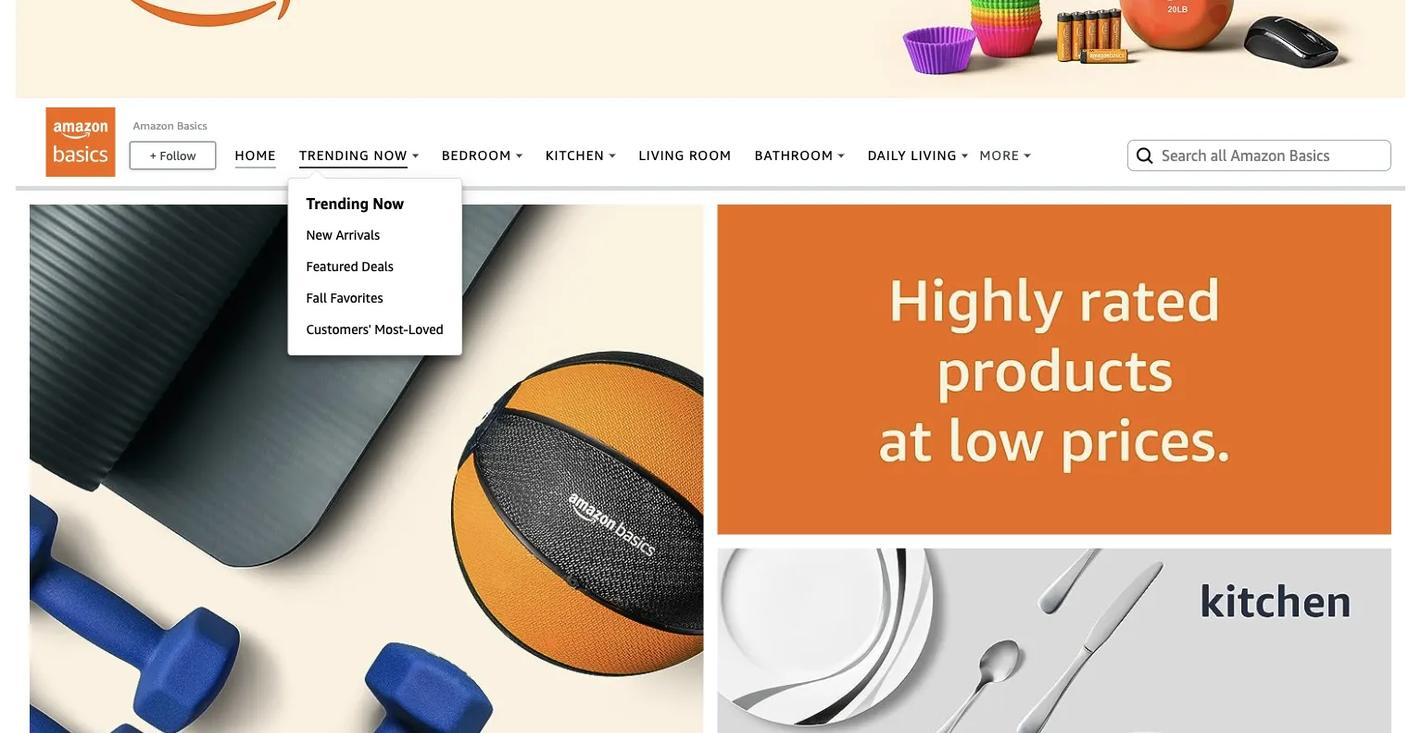 Task type: describe. For each thing, give the bounding box(es) containing it.
follow
[[160, 148, 196, 162]]

search image
[[1134, 144, 1156, 167]]

amazon basics link
[[133, 118, 207, 131]]

+
[[150, 148, 157, 162]]

amazon basics
[[133, 118, 207, 131]]



Task type: vqa. For each thing, say whether or not it's contained in the screenshot.
the C) within the Works With Apple Pencil (2Nd Generation), Apple Pencil (Usb-C)
no



Task type: locate. For each thing, give the bounding box(es) containing it.
basics
[[177, 118, 207, 131]]

Search all Amazon Basics search field
[[1162, 140, 1361, 171]]

amazon
[[133, 118, 174, 131]]

+ follow
[[150, 148, 196, 162]]

amazon basics logo image
[[46, 107, 115, 177]]

+ follow button
[[131, 142, 215, 168]]



